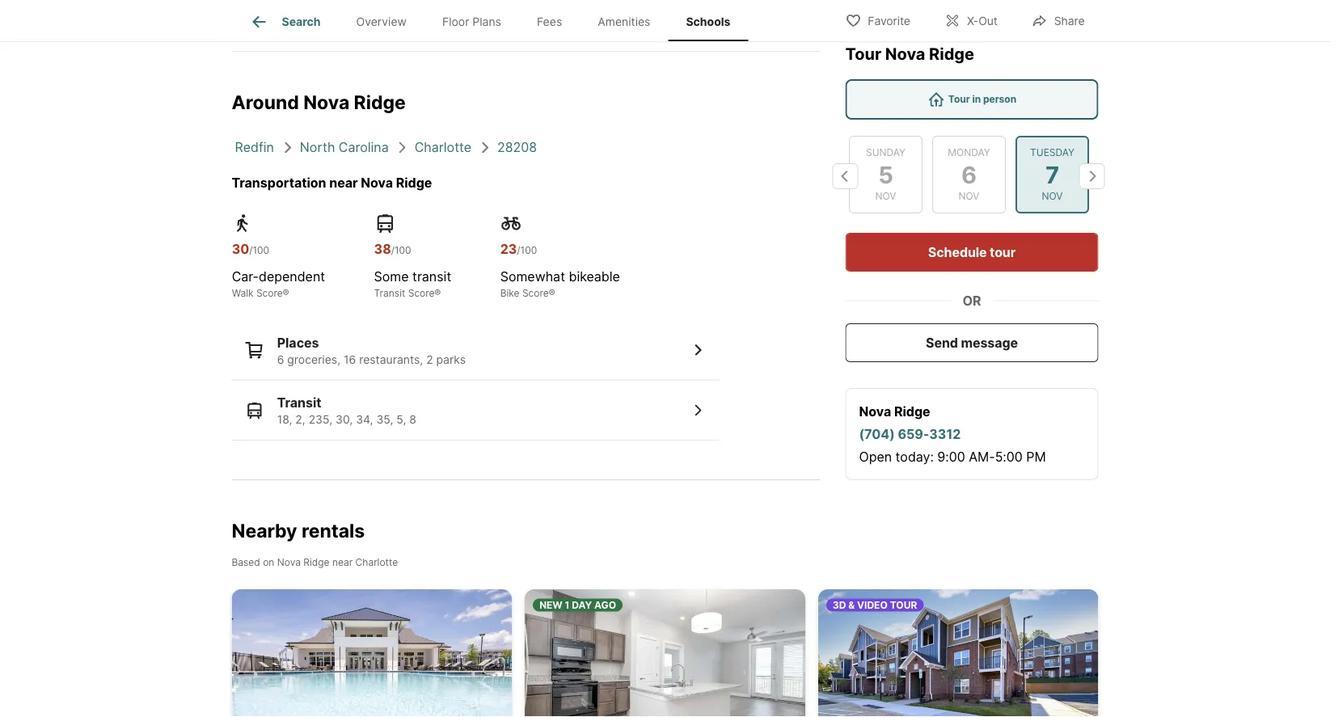 Task type: locate. For each thing, give the bounding box(es) containing it.
charlotte down the rentals
[[356, 557, 398, 568]]

2 /100 from the left
[[391, 244, 411, 256]]

18,
[[277, 413, 292, 427]]

nov inside monday 6 nov
[[959, 191, 979, 202]]

nov down monday
[[959, 191, 979, 202]]

north carolina
[[300, 140, 389, 155]]

search link
[[250, 12, 321, 32]]

6 down places
[[277, 353, 284, 366]]

nov
[[875, 191, 896, 202], [959, 191, 979, 202], [1042, 191, 1063, 202]]

0 horizontal spatial charlotte
[[356, 557, 398, 568]]

1 nov from the left
[[875, 191, 896, 202]]

/100 inside 30 /100
[[249, 244, 269, 256]]

0 horizontal spatial /100
[[249, 244, 269, 256]]

redfin
[[235, 140, 274, 155]]

0 vertical spatial tour
[[846, 44, 882, 64]]

6 inside the places 6 groceries, 16 restaurants, 2 parks
[[277, 353, 284, 366]]

5:00
[[995, 449, 1023, 465]]

nov down 5
[[875, 191, 896, 202]]

1 horizontal spatial tour
[[949, 93, 970, 105]]

overview tab
[[339, 2, 425, 41]]

ridge up the 659-
[[895, 404, 931, 419]]

nearby
[[232, 519, 297, 542]]

1 horizontal spatial ®
[[435, 288, 441, 299]]

30,
[[336, 413, 353, 427]]

6
[[961, 160, 977, 189], [277, 353, 284, 366]]

tour in person list box
[[846, 79, 1099, 120]]

plans
[[473, 15, 501, 29]]

tour inside option
[[949, 93, 970, 105]]

tuesday
[[1030, 147, 1075, 158]]

1 /100 from the left
[[249, 244, 269, 256]]

&
[[849, 599, 855, 611]]

score inside some transit transit score ®
[[408, 288, 435, 299]]

carolina
[[339, 140, 389, 155]]

new 1 day ago
[[540, 599, 616, 611]]

tour down 'favorite' button
[[846, 44, 882, 64]]

1 horizontal spatial nov
[[959, 191, 979, 202]]

1 score from the left
[[256, 288, 283, 299]]

tour nova ridge
[[846, 44, 975, 64]]

2 horizontal spatial nov
[[1042, 191, 1063, 202]]

nov inside "tuesday 7 nov"
[[1042, 191, 1063, 202]]

nov inside sunday 5 nov
[[875, 191, 896, 202]]

sunday 5 nov
[[866, 147, 906, 202]]

score down somewhat
[[522, 288, 549, 299]]

3 nov from the left
[[1042, 191, 1063, 202]]

today:
[[896, 449, 934, 465]]

tour
[[846, 44, 882, 64], [949, 93, 970, 105]]

1 vertical spatial 6
[[277, 353, 284, 366]]

redfin link
[[235, 140, 274, 155]]

schedule tour
[[928, 244, 1016, 260]]

near down north carolina link
[[329, 175, 358, 191]]

ago
[[594, 599, 616, 611]]

1 ® from the left
[[283, 288, 289, 299]]

® for bikeable
[[549, 288, 555, 299]]

1 vertical spatial transit
[[277, 395, 322, 411]]

transit down some
[[374, 288, 406, 299]]

2 nov from the left
[[959, 191, 979, 202]]

0 horizontal spatial tour
[[846, 44, 882, 64]]

3 score from the left
[[522, 288, 549, 299]]

1 vertical spatial tour
[[949, 93, 970, 105]]

23
[[500, 241, 517, 257]]

6 for monday
[[961, 160, 977, 189]]

north
[[300, 140, 335, 155]]

1 horizontal spatial 6
[[961, 160, 977, 189]]

tour for tour in person
[[949, 93, 970, 105]]

favorite button
[[832, 4, 924, 37]]

235,
[[309, 413, 332, 427]]

nova inside nova ridge (704) 659-3312 open today: 9:00 am-5:00 pm
[[859, 404, 892, 419]]

x-out button
[[931, 4, 1012, 37]]

transit inside transit 18, 2, 235, 30, 34, 35, 5, 8
[[277, 395, 322, 411]]

/100 inside 38 /100
[[391, 244, 411, 256]]

next image
[[1079, 163, 1105, 189]]

score for somewhat
[[522, 288, 549, 299]]

3312
[[930, 426, 961, 442]]

restaurants,
[[359, 353, 423, 366]]

3 ® from the left
[[549, 288, 555, 299]]

® down dependent
[[283, 288, 289, 299]]

tour left in
[[949, 93, 970, 105]]

2
[[426, 353, 433, 366]]

tab list
[[232, 0, 761, 41]]

®
[[283, 288, 289, 299], [435, 288, 441, 299], [549, 288, 555, 299]]

in
[[973, 93, 981, 105]]

0 horizontal spatial ®
[[283, 288, 289, 299]]

30 /100
[[232, 241, 269, 257]]

35,
[[376, 413, 393, 427]]

® for transit
[[435, 288, 441, 299]]

places
[[277, 335, 319, 351]]

sunday
[[866, 147, 906, 158]]

/100
[[249, 244, 269, 256], [391, 244, 411, 256], [517, 244, 537, 256]]

schedule
[[928, 244, 987, 260]]

nov down "7"
[[1042, 191, 1063, 202]]

/100 up some
[[391, 244, 411, 256]]

near down the rentals
[[332, 557, 353, 568]]

0 horizontal spatial 6
[[277, 353, 284, 366]]

28208
[[497, 140, 537, 155]]

nova up (704)
[[859, 404, 892, 419]]

tour in person option
[[846, 79, 1099, 120]]

or
[[963, 293, 982, 309]]

3 /100 from the left
[[517, 244, 537, 256]]

photo of 4931 freedom dr, charlotte, nc 28208 image
[[232, 589, 512, 717]]

2 horizontal spatial score
[[522, 288, 549, 299]]

® inside car-dependent walk score ®
[[283, 288, 289, 299]]

0 horizontal spatial nov
[[875, 191, 896, 202]]

charlotte left 28208 link
[[415, 140, 472, 155]]

/100 for 38
[[391, 244, 411, 256]]

transportation
[[232, 175, 326, 191]]

1 horizontal spatial /100
[[391, 244, 411, 256]]

score for some
[[408, 288, 435, 299]]

score down transit
[[408, 288, 435, 299]]

0 horizontal spatial transit
[[277, 395, 322, 411]]

5,
[[397, 413, 406, 427]]

2 score from the left
[[408, 288, 435, 299]]

nova ridge (704) 659-3312 open today: 9:00 am-5:00 pm
[[859, 404, 1046, 465]]

ridge
[[929, 44, 975, 64], [354, 90, 406, 113], [396, 175, 432, 191], [895, 404, 931, 419], [304, 557, 330, 568]]

2 ® from the left
[[435, 288, 441, 299]]

transportation near nova ridge
[[232, 175, 432, 191]]

person
[[984, 93, 1017, 105]]

walk
[[232, 288, 254, 299]]

0 vertical spatial 6
[[961, 160, 977, 189]]

1 horizontal spatial score
[[408, 288, 435, 299]]

previous image
[[833, 163, 859, 189]]

score inside somewhat bikeable bike score ®
[[522, 288, 549, 299]]

® inside somewhat bikeable bike score ®
[[549, 288, 555, 299]]

transit up 2,
[[277, 395, 322, 411]]

fees
[[537, 15, 562, 29]]

0 horizontal spatial score
[[256, 288, 283, 299]]

® down transit
[[435, 288, 441, 299]]

monday
[[948, 147, 990, 158]]

9:00
[[938, 449, 966, 465]]

send
[[926, 335, 958, 351]]

® down somewhat
[[549, 288, 555, 299]]

® inside some transit transit score ®
[[435, 288, 441, 299]]

fees tab
[[519, 2, 580, 41]]

2 horizontal spatial ®
[[549, 288, 555, 299]]

0 vertical spatial charlotte
[[415, 140, 472, 155]]

floor plans tab
[[425, 2, 519, 41]]

6 inside monday 6 nov
[[961, 160, 977, 189]]

score right walk
[[256, 288, 283, 299]]

share
[[1055, 14, 1085, 28]]

/100 up the car-
[[249, 244, 269, 256]]

0 vertical spatial transit
[[374, 288, 406, 299]]

photo of 2112 ashley rd, charlotte, nc 28208 image
[[525, 589, 805, 717]]

28208 link
[[497, 140, 537, 155]]

nova
[[886, 44, 926, 64], [303, 90, 350, 113], [361, 175, 393, 191], [859, 404, 892, 419], [277, 557, 301, 568]]

charlotte
[[415, 140, 472, 155], [356, 557, 398, 568]]

score inside car-dependent walk score ®
[[256, 288, 283, 299]]

schedule tour button
[[846, 233, 1099, 272]]

2 horizontal spatial /100
[[517, 244, 537, 256]]

/100 up somewhat
[[517, 244, 537, 256]]

nov for 5
[[875, 191, 896, 202]]

6 down monday
[[961, 160, 977, 189]]

bike
[[500, 288, 520, 299]]

/100 inside 23 /100
[[517, 244, 537, 256]]

1 horizontal spatial transit
[[374, 288, 406, 299]]

transit
[[374, 288, 406, 299], [277, 395, 322, 411]]

ridge inside nova ridge (704) 659-3312 open today: 9:00 am-5:00 pm
[[895, 404, 931, 419]]

1 vertical spatial charlotte
[[356, 557, 398, 568]]



Task type: vqa. For each thing, say whether or not it's contained in the screenshot.
"Bothell" for Popular searches
no



Task type: describe. For each thing, give the bounding box(es) containing it.
ridge up carolina
[[354, 90, 406, 113]]

16
[[344, 353, 356, 366]]

charlotte link
[[415, 140, 472, 155]]

nova down carolina
[[361, 175, 393, 191]]

1 vertical spatial near
[[332, 557, 353, 568]]

somewhat
[[500, 269, 565, 284]]

tour
[[890, 599, 917, 611]]

tuesday 7 nov
[[1030, 147, 1075, 202]]

on
[[263, 557, 274, 568]]

(704)
[[859, 426, 895, 442]]

tour
[[990, 244, 1016, 260]]

car-dependent walk score ®
[[232, 269, 325, 299]]

floor
[[442, 15, 469, 29]]

tab list containing search
[[232, 0, 761, 41]]

nov for 6
[[959, 191, 979, 202]]

2,
[[295, 413, 306, 427]]

/100 for 30
[[249, 244, 269, 256]]

parks
[[436, 353, 466, 366]]

out
[[979, 14, 998, 28]]

® for dependent
[[283, 288, 289, 299]]

3d & video tour button
[[818, 589, 1099, 717]]

am-
[[969, 449, 995, 465]]

nova right on
[[277, 557, 301, 568]]

nov for 7
[[1042, 191, 1063, 202]]

0 vertical spatial near
[[329, 175, 358, 191]]

schools
[[686, 15, 731, 29]]

8
[[410, 413, 417, 427]]

ridge down the rentals
[[304, 557, 330, 568]]

7
[[1045, 160, 1059, 189]]

659-
[[898, 426, 930, 442]]

new
[[540, 599, 563, 611]]

38
[[374, 241, 391, 257]]

30
[[232, 241, 249, 257]]

bikeable
[[569, 269, 620, 284]]

around
[[232, 90, 299, 113]]

34,
[[356, 413, 373, 427]]

6 for places
[[277, 353, 284, 366]]

pm
[[1027, 449, 1046, 465]]

5
[[878, 160, 893, 189]]

search
[[282, 15, 321, 29]]

nearby rentals
[[232, 519, 365, 542]]

transit inside some transit transit score ®
[[374, 288, 406, 299]]

somewhat bikeable bike score ®
[[500, 269, 620, 299]]

x-out
[[967, 14, 998, 28]]

north carolina link
[[300, 140, 389, 155]]

video
[[857, 599, 888, 611]]

car-
[[232, 269, 259, 284]]

based on nova ridge near charlotte
[[232, 557, 398, 568]]

new 1 day ago button
[[525, 589, 805, 717]]

x-
[[967, 14, 979, 28]]

amenities tab
[[580, 2, 668, 41]]

favorite
[[868, 14, 911, 28]]

tour for tour nova ridge
[[846, 44, 882, 64]]

38 /100
[[374, 241, 411, 257]]

ridge down x-out button
[[929, 44, 975, 64]]

1 horizontal spatial charlotte
[[415, 140, 472, 155]]

send message button
[[846, 324, 1099, 362]]

23 /100
[[500, 241, 537, 257]]

schools tab
[[668, 2, 749, 41]]

transit
[[413, 269, 452, 284]]

message
[[961, 335, 1018, 351]]

amenities
[[598, 15, 651, 29]]

some transit transit score ®
[[374, 269, 452, 299]]

(704) 659-3312 link
[[859, 426, 961, 442]]

nova up the north
[[303, 90, 350, 113]]

send message
[[926, 335, 1018, 351]]

overview
[[356, 15, 407, 29]]

score for car-
[[256, 288, 283, 299]]

tour in person
[[949, 93, 1017, 105]]

nova down "favorite"
[[886, 44, 926, 64]]

dependent
[[259, 269, 325, 284]]

some
[[374, 269, 409, 284]]

3d
[[833, 599, 846, 611]]

3d & video tour
[[833, 599, 917, 611]]

floor plans
[[442, 15, 501, 29]]

photo of 5025 taggart springs way, charlotte, nc 28208 image
[[818, 589, 1099, 717]]

places 6 groceries, 16 restaurants, 2 parks
[[277, 335, 466, 366]]

around nova ridge
[[232, 90, 406, 113]]

transit 18, 2, 235, 30, 34, 35, 5, 8
[[277, 395, 417, 427]]

ridge down 'charlotte' link
[[396, 175, 432, 191]]

/100 for 23
[[517, 244, 537, 256]]

share button
[[1018, 4, 1099, 37]]

based
[[232, 557, 260, 568]]

day
[[572, 599, 592, 611]]

open
[[859, 449, 892, 465]]



